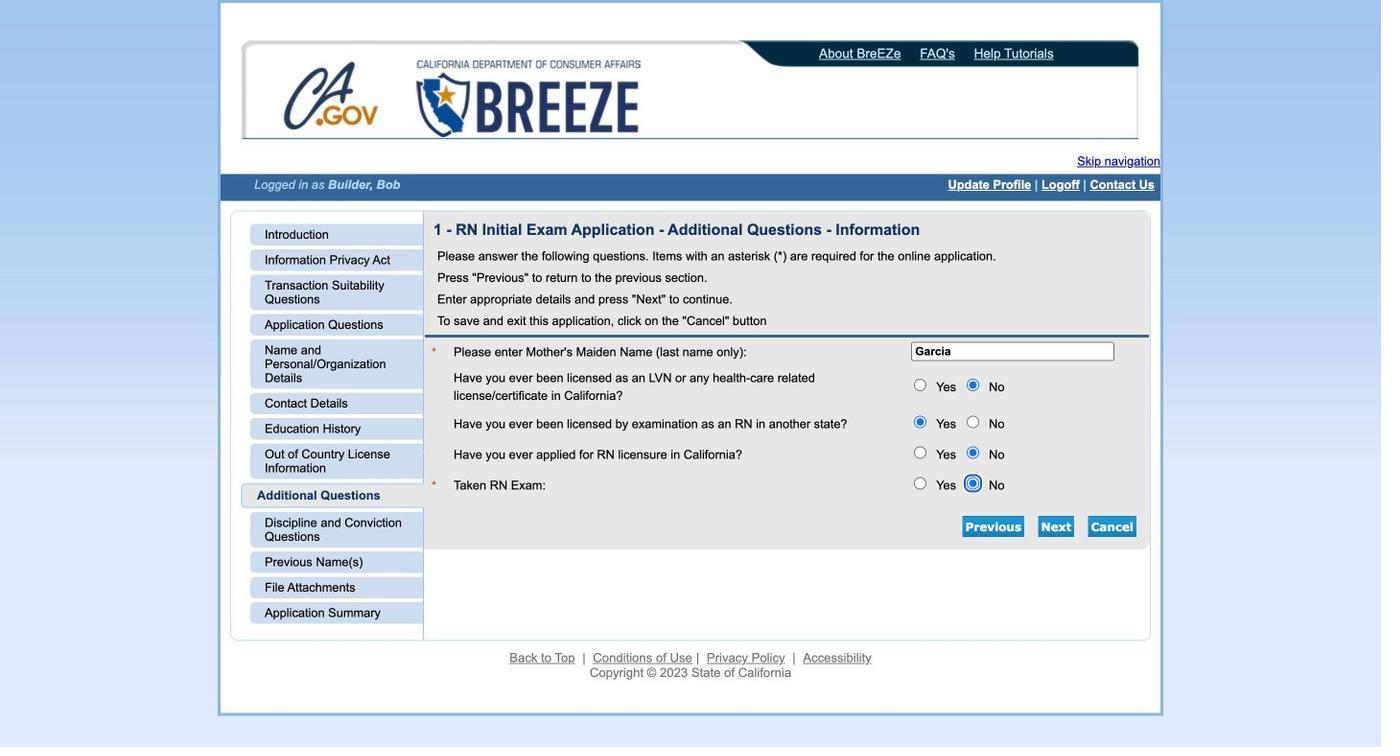 Task type: locate. For each thing, give the bounding box(es) containing it.
None submit
[[963, 516, 1025, 537], [1039, 516, 1075, 537], [1089, 516, 1137, 537], [963, 516, 1025, 537], [1039, 516, 1075, 537], [1089, 516, 1137, 537]]

  radio
[[915, 446, 927, 459], [967, 446, 980, 459], [915, 477, 927, 490], [967, 477, 980, 490]]

None text field
[[912, 342, 1115, 361]]

  radio
[[915, 379, 927, 391], [967, 379, 980, 391], [915, 416, 927, 428], [967, 416, 980, 428]]



Task type: describe. For each thing, give the bounding box(es) containing it.
state of california breeze image
[[413, 60, 645, 137]]

ca.gov image
[[283, 60, 381, 135]]



